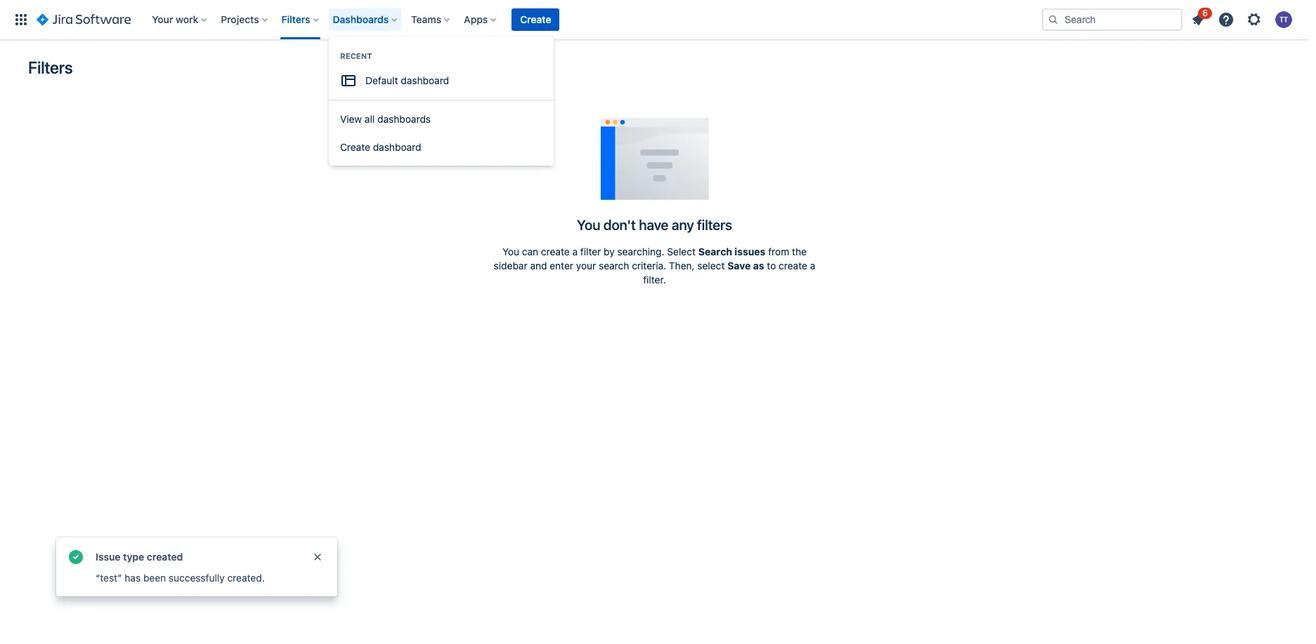 Task type: locate. For each thing, give the bounding box(es) containing it.
from the sidebar and enter your search criteria. then, select
[[494, 246, 807, 272]]

a
[[572, 246, 578, 258], [810, 260, 815, 272]]

0 horizontal spatial create
[[340, 141, 370, 153]]

then,
[[669, 260, 695, 272]]

1 vertical spatial create
[[340, 141, 370, 153]]

dashboard up view all dashboards link
[[401, 74, 449, 86]]

view
[[340, 113, 362, 125]]

filters
[[282, 13, 310, 25], [28, 58, 73, 77]]

"test" has been successfully created.
[[96, 573, 265, 585]]

enter
[[550, 260, 573, 272]]

criteria.
[[632, 260, 666, 272]]

dashboards
[[377, 113, 431, 125]]

filters down "appswitcher icon"
[[28, 58, 73, 77]]

filters right projects dropdown button at the left top
[[282, 13, 310, 25]]

dashboard down dashboards
[[373, 141, 421, 153]]

you
[[577, 217, 600, 233], [502, 246, 519, 258]]

your work button
[[148, 8, 212, 31]]

you up sidebar
[[502, 246, 519, 258]]

create down view
[[340, 141, 370, 153]]

has
[[125, 573, 141, 585]]

you for you can create a filter by searching. select search issues
[[502, 246, 519, 258]]

1 vertical spatial create
[[779, 260, 807, 272]]

jira software image
[[37, 11, 131, 28], [37, 11, 131, 28]]

create dashboard button
[[329, 134, 554, 162]]

dashboard for default dashboard
[[401, 74, 449, 86]]

a inside to create a filter.
[[810, 260, 815, 272]]

all
[[365, 113, 375, 125]]

your work
[[152, 13, 198, 25]]

the
[[792, 246, 807, 258]]

apps button
[[460, 8, 502, 31]]

you can create a filter by searching. select search issues
[[502, 246, 765, 258]]

dismiss image
[[312, 552, 323, 564]]

settings image
[[1246, 11, 1263, 28]]

issue type created
[[96, 552, 183, 564]]

dashboard
[[401, 74, 449, 86], [373, 141, 421, 153]]

1 horizontal spatial create
[[779, 260, 807, 272]]

dashboard inside button
[[373, 141, 421, 153]]

1 horizontal spatial filters
[[282, 13, 310, 25]]

0 horizontal spatial create
[[541, 246, 570, 258]]

0 horizontal spatial you
[[502, 246, 519, 258]]

search
[[698, 246, 732, 258]]

create down the 'the'
[[779, 260, 807, 272]]

1 horizontal spatial create
[[520, 13, 551, 25]]

1 vertical spatial you
[[502, 246, 519, 258]]

search
[[599, 260, 629, 272]]

a left 'filter'
[[572, 246, 578, 258]]

6
[[1203, 8, 1208, 18]]

primary element
[[8, 0, 1042, 39]]

view all dashboards
[[340, 113, 431, 125]]

type
[[123, 552, 144, 564]]

1 horizontal spatial a
[[810, 260, 815, 272]]

appswitcher icon image
[[13, 11, 30, 28]]

dashboard for create dashboard
[[373, 141, 421, 153]]

work
[[176, 13, 198, 25]]

banner
[[0, 0, 1309, 39]]

a right to
[[810, 260, 815, 272]]

default dashboard link
[[329, 66, 554, 96]]

filters inside "popup button"
[[282, 13, 310, 25]]

filters
[[697, 217, 732, 233]]

banner containing your work
[[0, 0, 1309, 39]]

0 vertical spatial create
[[520, 13, 551, 25]]

create for create
[[520, 13, 551, 25]]

save
[[727, 260, 751, 272]]

create
[[541, 246, 570, 258], [779, 260, 807, 272]]

to create a filter.
[[643, 260, 815, 286]]

projects button
[[217, 8, 273, 31]]

your
[[152, 13, 173, 25]]

default
[[365, 74, 398, 86]]

create button
[[512, 8, 560, 31]]

successfully
[[169, 573, 225, 585]]

0 vertical spatial a
[[572, 246, 578, 258]]

create
[[520, 13, 551, 25], [340, 141, 370, 153]]

select
[[697, 260, 725, 272]]

create inside primary element
[[520, 13, 551, 25]]

1 horizontal spatial you
[[577, 217, 600, 233]]

save as
[[727, 260, 764, 272]]

1 vertical spatial dashboard
[[373, 141, 421, 153]]

0 vertical spatial dashboard
[[401, 74, 449, 86]]

create up "enter" on the top left of page
[[541, 246, 570, 258]]

0 vertical spatial filters
[[282, 13, 310, 25]]

1 vertical spatial a
[[810, 260, 815, 272]]

1 vertical spatial filters
[[28, 58, 73, 77]]

help image
[[1218, 11, 1235, 28]]

create right the apps popup button
[[520, 13, 551, 25]]

create dashboard
[[340, 141, 421, 153]]

filter
[[580, 246, 601, 258]]

0 vertical spatial you
[[577, 217, 600, 233]]

created.
[[227, 573, 265, 585]]

you up 'filter'
[[577, 217, 600, 233]]



Task type: vqa. For each thing, say whether or not it's contained in the screenshot.
the bottom 'to'
no



Task type: describe. For each thing, give the bounding box(es) containing it.
to
[[767, 260, 776, 272]]

issues
[[735, 246, 765, 258]]

0 horizontal spatial filters
[[28, 58, 73, 77]]

searching.
[[617, 246, 664, 258]]

Search field
[[1042, 8, 1183, 31]]

been
[[143, 573, 166, 585]]

projects
[[221, 13, 259, 25]]

select
[[667, 246, 696, 258]]

can
[[522, 246, 538, 258]]

don't
[[603, 217, 636, 233]]

teams button
[[407, 8, 455, 31]]

you don't have any filters
[[577, 217, 732, 233]]

0 vertical spatial create
[[541, 246, 570, 258]]

search image
[[1048, 14, 1059, 25]]

and
[[530, 260, 547, 272]]

default dashboard
[[365, 74, 449, 86]]

dashboards
[[333, 13, 389, 25]]

notifications image
[[1190, 11, 1206, 28]]

dashboards button
[[329, 8, 403, 31]]

filters button
[[277, 8, 324, 31]]

you for you don't have any filters
[[577, 217, 600, 233]]

success image
[[67, 549, 84, 566]]

recent
[[340, 51, 372, 60]]

have
[[639, 217, 668, 233]]

teams
[[411, 13, 441, 25]]

0 horizontal spatial a
[[572, 246, 578, 258]]

your
[[576, 260, 596, 272]]

create for create dashboard
[[340, 141, 370, 153]]

issue
[[96, 552, 121, 564]]

as
[[753, 260, 764, 272]]

any
[[672, 217, 694, 233]]

by
[[604, 246, 615, 258]]

from
[[768, 246, 789, 258]]

created
[[147, 552, 183, 564]]

your profile and settings image
[[1275, 11, 1292, 28]]

create inside to create a filter.
[[779, 260, 807, 272]]

sidebar
[[494, 260, 527, 272]]

filter.
[[643, 274, 666, 286]]

apps
[[464, 13, 488, 25]]

view all dashboards link
[[329, 105, 554, 134]]

"test"
[[96, 573, 122, 585]]



